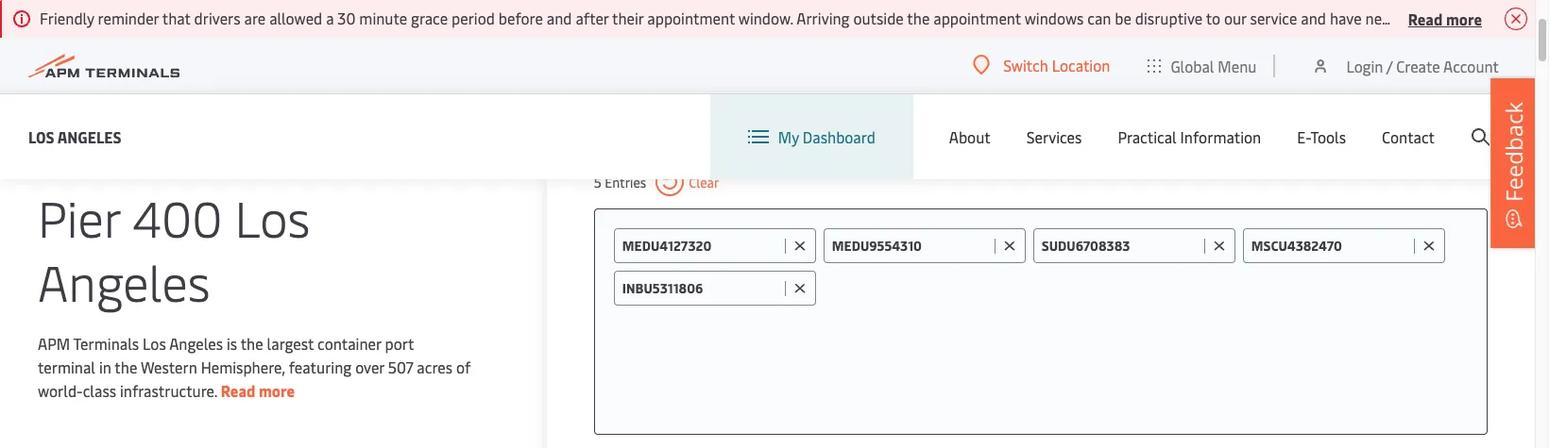 Task type: describe. For each thing, give the bounding box(es) containing it.
los for 400
[[235, 184, 310, 250]]

2 vertical spatial the
[[115, 357, 137, 378]]

of inside apm terminals los angeles is the largest container port terminal in the western hemisphere, featuring over 507 acres of world-class infrastructure.
[[456, 357, 471, 378]]

e-tools button
[[1298, 95, 1347, 180]]

container inside apm terminals los angeles is the largest container port terminal in the western hemisphere, featuring over 507 acres of world-class infrastructure.
[[318, 333, 381, 354]]

contact
[[1383, 127, 1436, 147]]

1 drivers from the left
[[194, 8, 241, 28]]

information
[[1181, 127, 1262, 147]]

switch location
[[1004, 55, 1111, 76]]

on
[[1485, 8, 1502, 28]]

import
[[798, 56, 877, 92]]

that
[[162, 8, 191, 28]]

e-tools
[[1298, 127, 1347, 147]]

clear
[[689, 173, 720, 191]]

terminals
[[73, 333, 139, 354]]

3 entered id text field from the left
[[1252, 237, 1410, 255]]

entries).
[[977, 103, 1032, 124]]

1 vertical spatial the
[[241, 333, 263, 354]]

largest
[[267, 333, 314, 354]]

2 horizontal spatial the
[[908, 8, 930, 28]]

read for the read more 'link'
[[221, 380, 256, 401]]

to
[[1207, 8, 1221, 28]]

outside
[[854, 8, 904, 28]]

window.
[[739, 8, 794, 28]]

practical information button
[[1118, 95, 1262, 180]]

editable.
[[1142, 103, 1200, 124]]

0 horizontal spatial and
[[547, 8, 572, 28]]

western
[[141, 357, 197, 378]]

dashboard
[[803, 127, 876, 147]]

login
[[1347, 55, 1384, 76]]

impacts
[[1427, 8, 1481, 28]]

read more button
[[1409, 7, 1483, 30]]

pier 400 los angeles
[[38, 184, 310, 314]]

tools
[[1311, 127, 1347, 147]]

ids
[[855, 103, 876, 124]]

services button
[[1027, 95, 1083, 180]]

1 horizontal spatial and
[[662, 56, 706, 92]]

switch location button
[[974, 55, 1111, 76]]

can
[[1088, 8, 1112, 28]]

a
[[326, 8, 334, 28]]

lading
[[809, 103, 851, 124]]

class
[[83, 380, 116, 401]]

my dashboard
[[779, 127, 876, 147]]

entries
[[605, 173, 647, 191]]

please
[[594, 103, 639, 124]]

menu
[[1219, 55, 1257, 76]]

my dashboard button
[[748, 95, 876, 180]]

allowed
[[270, 8, 323, 28]]

global menu button
[[1130, 37, 1276, 94]]

read more link
[[221, 380, 295, 401]]

feedback
[[1499, 101, 1530, 202]]

2 entered id text field from the left
[[832, 237, 990, 255]]

account
[[1444, 55, 1500, 76]]

featuring
[[289, 357, 352, 378]]

tags
[[1064, 103, 1093, 124]]

bill
[[767, 103, 787, 124]]

1 horizontal spatial are
[[1097, 103, 1118, 124]]

pier
[[38, 184, 120, 250]]

2 drivers from the left
[[1506, 8, 1550, 28]]

global
[[1171, 55, 1215, 76]]

trace
[[712, 56, 774, 92]]

in
[[99, 357, 111, 378]]

los angeles
[[28, 126, 121, 147]]

5 entries
[[594, 173, 647, 191]]

hemisphere,
[[201, 357, 285, 378]]

arriving
[[797, 8, 850, 28]]

-
[[780, 56, 791, 92]]

practical
[[1118, 127, 1177, 147]]

service
[[1251, 8, 1298, 28]]

apm
[[38, 333, 70, 354]]

period
[[452, 8, 495, 28]]

enter
[[642, 103, 678, 124]]

/
[[1387, 55, 1393, 76]]

angeles for terminals
[[169, 333, 223, 354]]

minute
[[359, 8, 407, 28]]

0 vertical spatial los
[[28, 126, 54, 147]]

2 horizontal spatial and
[[1302, 8, 1327, 28]]

1 entered id text field from the left
[[623, 237, 780, 255]]

negative
[[1366, 8, 1424, 28]]

is
[[227, 333, 237, 354]]

read more for 'read more' button at top right
[[1409, 8, 1483, 29]]

friendly
[[40, 8, 94, 28]]

more for the read more 'link'
[[259, 380, 295, 401]]

world-
[[38, 380, 83, 401]]

400
[[133, 184, 222, 250]]



Task type: locate. For each thing, give the bounding box(es) containing it.
1 horizontal spatial drivers
[[1506, 8, 1550, 28]]

0 horizontal spatial read
[[221, 380, 256, 401]]

los for terminals
[[143, 333, 166, 354]]

1 vertical spatial container
[[318, 333, 381, 354]]

1 horizontal spatial of
[[791, 103, 806, 124]]

0 horizontal spatial the
[[115, 357, 137, 378]]

drivers right that
[[194, 8, 241, 28]]

1 vertical spatial los
[[235, 184, 310, 250]]

are
[[244, 8, 266, 28], [1097, 103, 1118, 124]]

(maximum
[[879, 103, 951, 124]]

acres
[[417, 357, 453, 378]]

close alert image
[[1506, 8, 1528, 30]]

2 vertical spatial angeles
[[169, 333, 223, 354]]

1 horizontal spatial entered id text field
[[1042, 237, 1200, 255]]

more down hemisphere,
[[259, 380, 295, 401]]

los angeles link
[[28, 125, 121, 149]]

are left the allowed
[[244, 8, 266, 28]]

1 horizontal spatial entered id text field
[[832, 237, 990, 255]]

1 horizontal spatial more
[[1447, 8, 1483, 29]]

1 horizontal spatial los
[[143, 333, 166, 354]]

1 vertical spatial angeles
[[38, 248, 210, 314]]

location
[[1053, 55, 1111, 76]]

switch
[[1004, 55, 1049, 76]]

angeles up terminals
[[38, 248, 210, 314]]

30
[[338, 8, 356, 28]]

0 vertical spatial the
[[908, 8, 930, 28]]

feedback button
[[1491, 78, 1539, 248]]

and left the after
[[547, 8, 572, 28]]

more for 'read more' button at top right
[[1447, 8, 1483, 29]]

0 vertical spatial of
[[791, 103, 806, 124]]

appointment right their
[[648, 8, 735, 28]]

0 horizontal spatial drivers
[[194, 8, 241, 28]]

port
[[385, 333, 414, 354]]

read more for the read more 'link'
[[221, 380, 295, 401]]

read more left on
[[1409, 8, 1483, 29]]

clear button
[[656, 168, 720, 197]]

apm terminals los angeles is the largest container port terminal in the western hemisphere, featuring over 507 acres of world-class infrastructure.
[[38, 333, 471, 401]]

0 vertical spatial angeles
[[57, 126, 121, 147]]

2 horizontal spatial los
[[235, 184, 310, 250]]

availability
[[884, 56, 1007, 92]]

1 vertical spatial entered id text field
[[623, 280, 780, 298]]

the right is
[[241, 333, 263, 354]]

1 horizontal spatial read more
[[1409, 8, 1483, 29]]

2 horizontal spatial entered id text field
[[1252, 237, 1410, 255]]

re-
[[1122, 103, 1142, 124]]

angeles left is
[[169, 333, 223, 354]]

about
[[950, 127, 991, 147]]

angeles
[[57, 126, 121, 147], [38, 248, 210, 314], [169, 333, 223, 354]]

1 appointment from the left
[[648, 8, 735, 28]]

angeles inside apm terminals los angeles is the largest container port terminal in the western hemisphere, featuring over 507 acres of world-class infrastructure.
[[169, 333, 223, 354]]

about button
[[950, 95, 991, 180]]

friendly reminder that drivers are allowed a 30 minute grace period before and after their appointment window. arriving outside the appointment windows can be disruptive to our service and have negative impacts on drivers
[[40, 8, 1550, 28]]

50
[[955, 103, 973, 124]]

2 vertical spatial los
[[143, 333, 166, 354]]

0 vertical spatial read
[[1409, 8, 1443, 29]]

los inside apm terminals los angeles is the largest container port terminal in the western hemisphere, featuring over 507 acres of world-class infrastructure.
[[143, 333, 166, 354]]

los inside pier 400 los angeles
[[235, 184, 310, 250]]

global menu
[[1171, 55, 1257, 76]]

the right in
[[115, 357, 137, 378]]

read more
[[1409, 8, 1483, 29], [221, 380, 295, 401]]

0 vertical spatial entered id text field
[[1042, 237, 1200, 255]]

are left the re-
[[1097, 103, 1118, 124]]

1 vertical spatial more
[[259, 380, 295, 401]]

5
[[594, 173, 602, 191]]

contact button
[[1383, 95, 1436, 180]]

Entered ID text field
[[1042, 237, 1200, 255], [623, 280, 780, 298]]

infrastructure.
[[120, 380, 217, 401]]

0 vertical spatial are
[[244, 8, 266, 28]]

Entered ID text field
[[623, 237, 780, 255], [832, 237, 990, 255], [1252, 237, 1410, 255]]

1 horizontal spatial appointment
[[934, 8, 1022, 28]]

disruptive
[[1136, 8, 1203, 28]]

windows
[[1025, 8, 1084, 28]]

reminder
[[98, 8, 159, 28]]

los
[[28, 126, 54, 147], [235, 184, 310, 250], [143, 333, 166, 354]]

1 vertical spatial of
[[456, 357, 471, 378]]

0 horizontal spatial of
[[456, 357, 471, 378]]

read
[[1409, 8, 1443, 29], [221, 380, 256, 401]]

the
[[1035, 103, 1060, 124]]

0 horizontal spatial appointment
[[648, 8, 735, 28]]

drivers right on
[[1506, 8, 1550, 28]]

after
[[576, 8, 609, 28]]

container left or
[[682, 103, 745, 124]]

507
[[388, 357, 413, 378]]

e-
[[1298, 127, 1311, 147]]

our
[[1225, 8, 1247, 28]]

of right acres
[[456, 357, 471, 378]]

their
[[612, 8, 644, 28]]

angeles up pier
[[57, 126, 121, 147]]

track
[[594, 56, 655, 92]]

0 horizontal spatial entered id text field
[[623, 237, 780, 255]]

and up enter
[[662, 56, 706, 92]]

1 horizontal spatial container
[[682, 103, 745, 124]]

container up over
[[318, 333, 381, 354]]

container
[[682, 103, 745, 124], [318, 333, 381, 354]]

0 horizontal spatial are
[[244, 8, 266, 28]]

read down hemisphere,
[[221, 380, 256, 401]]

drivers
[[194, 8, 241, 28], [1506, 8, 1550, 28]]

0 vertical spatial container
[[682, 103, 745, 124]]

services
[[1027, 127, 1083, 147]]

read inside button
[[1409, 8, 1443, 29]]

before
[[499, 8, 543, 28]]

1 vertical spatial are
[[1097, 103, 1118, 124]]

1 horizontal spatial read
[[1409, 8, 1443, 29]]

practical information
[[1118, 127, 1262, 147]]

create
[[1397, 55, 1441, 76]]

my
[[779, 127, 799, 147]]

the
[[908, 8, 930, 28], [241, 333, 263, 354], [115, 357, 137, 378]]

appointment up the availability
[[934, 8, 1022, 28]]

0 horizontal spatial container
[[318, 333, 381, 354]]

login / create account
[[1347, 55, 1500, 76]]

of right bill
[[791, 103, 806, 124]]

0 horizontal spatial read more
[[221, 380, 295, 401]]

angeles for 400
[[38, 248, 210, 314]]

read up login / create account
[[1409, 8, 1443, 29]]

track and trace - import availability
[[594, 56, 1007, 92]]

0 vertical spatial more
[[1447, 8, 1483, 29]]

be
[[1115, 8, 1132, 28]]

angeles inside pier 400 los angeles
[[38, 248, 210, 314]]

0 horizontal spatial more
[[259, 380, 295, 401]]

1 vertical spatial read more
[[221, 380, 295, 401]]

of
[[791, 103, 806, 124], [456, 357, 471, 378]]

0 vertical spatial read more
[[1409, 8, 1483, 29]]

0 horizontal spatial los
[[28, 126, 54, 147]]

1 horizontal spatial the
[[241, 333, 263, 354]]

and
[[547, 8, 572, 28], [1302, 8, 1327, 28], [662, 56, 706, 92]]

over
[[355, 357, 385, 378]]

more inside button
[[1447, 8, 1483, 29]]

more left on
[[1447, 8, 1483, 29]]

read for 'read more' button at top right
[[1409, 8, 1443, 29]]

the right outside
[[908, 8, 930, 28]]

0 horizontal spatial entered id text field
[[623, 280, 780, 298]]

and left have
[[1302, 8, 1327, 28]]

read more down hemisphere,
[[221, 380, 295, 401]]

login / create account link
[[1312, 38, 1500, 94]]

have
[[1331, 8, 1362, 28]]

grace
[[411, 8, 448, 28]]

1 vertical spatial read
[[221, 380, 256, 401]]

2 appointment from the left
[[934, 8, 1022, 28]]



Task type: vqa. For each thing, say whether or not it's contained in the screenshot.
'Read' related to Restroom
no



